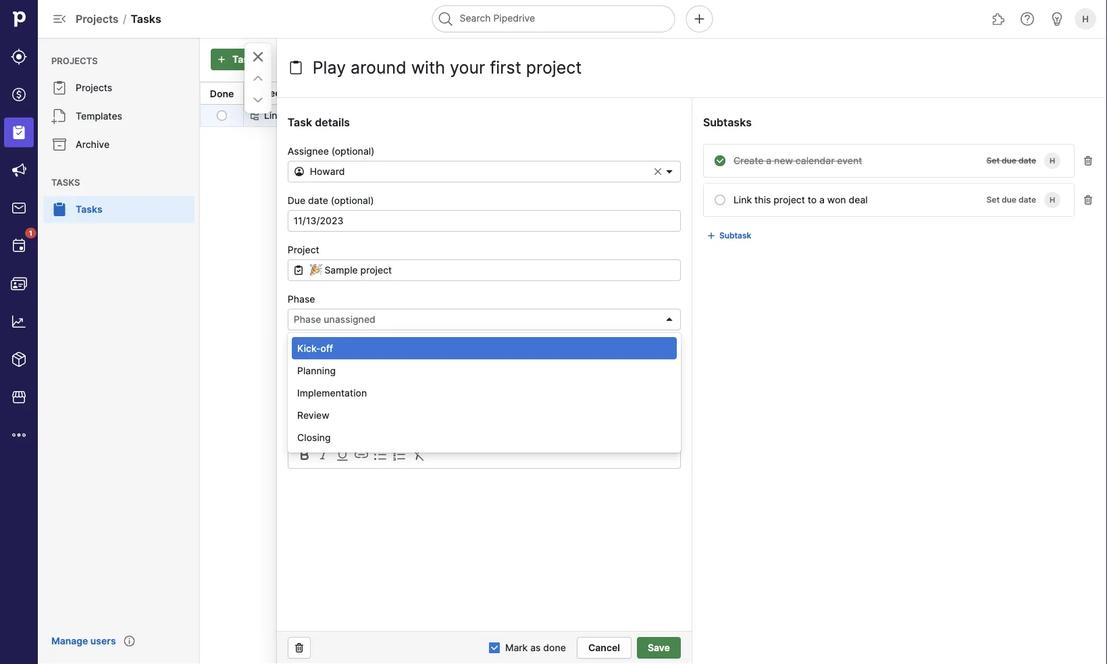 Task type: vqa. For each thing, say whether or not it's contained in the screenshot.
Group button at the right top of page
yes



Task type: locate. For each thing, give the bounding box(es) containing it.
more image
[[11, 427, 27, 443]]

color secondary image inside 'link this project to a won deal' 'row'
[[1088, 107, 1104, 124]]

0 vertical spatial projects
[[76, 12, 119, 25]]

color undefined image inside templates link
[[51, 108, 68, 124]]

2 vertical spatial h
[[1050, 196, 1056, 204]]

date
[[703, 88, 723, 99], [1019, 156, 1037, 166], [308, 195, 328, 206], [1019, 195, 1037, 205]]

done
[[544, 642, 566, 654]]

0 vertical spatial color undefined image
[[51, 137, 68, 153]]

color primary image inside 'link this project to a won deal' 'row'
[[217, 110, 227, 121]]

(optional) up howard
[[332, 145, 375, 157]]

0 vertical spatial assignee
[[790, 88, 833, 99]]

archive
[[76, 139, 110, 150]]

done button
[[205, 82, 239, 105]]

Task text field
[[728, 189, 971, 211]]

1 horizontal spatial due
[[682, 88, 700, 99]]

phase unassigned button
[[288, 309, 681, 330]]

link
[[264, 110, 283, 121]]

projects
[[76, 12, 119, 25], [51, 55, 98, 66], [76, 82, 112, 94]]

projects up templates
[[76, 82, 112, 94]]

project button
[[352, 82, 460, 104]]

link this project to a won deal button
[[264, 108, 399, 123]]

1
[[29, 229, 32, 237]]

grid containing subject
[[200, 81, 1108, 127]]

tasks
[[131, 12, 161, 25], [51, 177, 80, 188], [76, 204, 102, 215]]

task
[[233, 54, 254, 65], [288, 116, 312, 129]]

1 color undefined image from the top
[[51, 137, 68, 153]]

task inside button
[[233, 54, 254, 65]]

1 horizontal spatial project
[[358, 88, 390, 99]]

0 vertical spatial set due date button
[[982, 153, 1042, 169]]

due for due date
[[682, 88, 700, 99]]

1 vertical spatial group
[[288, 343, 315, 354]]

implementation
[[297, 387, 367, 399]]

1 horizontal spatial group
[[574, 88, 602, 99]]

due inside button
[[682, 88, 700, 99]]

project
[[304, 110, 336, 121]]

project up 'won'
[[358, 88, 390, 99]]

1 horizontal spatial assignee
[[790, 88, 833, 99]]

task details
[[288, 116, 350, 129]]

1 set due date from the top
[[987, 156, 1037, 166]]

menu
[[38, 38, 200, 664]]

color undefined image up the contacts icon
[[11, 238, 27, 254]]

Howard field
[[288, 161, 681, 182]]

phase inside popup button
[[294, 314, 321, 325]]

2 vertical spatial tasks
[[76, 204, 102, 215]]

color undefined image inside projects link
[[51, 80, 68, 96]]

due down the assignee (optional)
[[288, 195, 306, 206]]

project down due date (optional)
[[288, 244, 319, 255]]

phase up phase unassigned
[[288, 293, 315, 305]]

color primary image inside 'howard' popup button
[[653, 167, 663, 176]]

2 color undefined image from the top
[[51, 201, 68, 218]]

2 vertical spatial color undefined image
[[11, 238, 27, 254]]

phase down task field
[[466, 88, 494, 99]]

color secondary image
[[1088, 107, 1104, 124], [297, 447, 313, 463], [334, 447, 351, 463]]

project
[[358, 88, 390, 99], [288, 244, 319, 255]]

set due date
[[987, 156, 1037, 166], [987, 195, 1037, 205]]

1 vertical spatial due
[[288, 195, 306, 206]]

1 vertical spatial tasks
[[51, 177, 80, 188]]

projects / tasks
[[76, 12, 161, 25]]

color undefined image
[[51, 80, 68, 96], [51, 108, 68, 124], [11, 238, 27, 254]]

assignee
[[790, 88, 833, 99], [288, 145, 329, 157]]

0 vertical spatial due
[[1002, 156, 1017, 166]]

home image
[[9, 9, 29, 29]]

menu containing projects
[[38, 38, 200, 664]]

details
[[315, 116, 350, 129]]

list box containing kick-off
[[288, 333, 681, 453]]

2 vertical spatial projects
[[76, 82, 112, 94]]

task right link on the top left
[[288, 116, 312, 129]]

1 vertical spatial set
[[987, 195, 1000, 205]]

0 horizontal spatial due
[[288, 195, 306, 206]]

templates
[[76, 111, 122, 122]]

color primary image
[[250, 70, 266, 87], [250, 92, 266, 108], [294, 166, 305, 177], [664, 166, 675, 177], [715, 195, 726, 205], [291, 643, 307, 654], [489, 643, 500, 654]]

tasks inside menu item
[[76, 204, 102, 215]]

a
[[350, 110, 356, 121]]

1 vertical spatial project
[[288, 244, 319, 255]]

subject button
[[244, 82, 351, 104]]

due for due date (optional)
[[288, 195, 306, 206]]

color link image
[[706, 230, 717, 241]]

howard button
[[288, 161, 681, 182]]

to
[[338, 110, 348, 121]]

1 vertical spatial color undefined image
[[51, 201, 68, 218]]

0 horizontal spatial group
[[288, 343, 315, 354]]

assignee button
[[785, 82, 892, 104]]

2 due from the top
[[1002, 195, 1017, 205]]

phase unassigned
[[294, 314, 376, 325]]

projects down menu toggle image
[[51, 55, 98, 66]]

set due date button
[[982, 153, 1042, 169], [982, 192, 1042, 208]]

1 set due date button from the top
[[982, 153, 1042, 169]]

color undefined image inside tasks link
[[51, 201, 68, 218]]

set
[[987, 156, 1000, 166], [987, 195, 1000, 205]]

2 vertical spatial phase
[[294, 314, 321, 325]]

link this project to a won deal row
[[201, 105, 1107, 126]]

h
[[1083, 14, 1089, 24], [1050, 156, 1056, 165], [1050, 196, 1056, 204]]

None text field
[[288, 260, 681, 281]]

campaigns image
[[11, 162, 27, 178]]

phase button
[[460, 82, 568, 104]]

2 set due date button from the top
[[982, 192, 1042, 208]]

0 vertical spatial task
[[233, 54, 254, 65]]

1 vertical spatial set due date button
[[982, 192, 1042, 208]]

save
[[648, 642, 670, 654]]

1 vertical spatial h
[[1050, 156, 1056, 165]]

subject
[[249, 88, 284, 99]]

color undefined image
[[51, 137, 68, 153], [51, 201, 68, 218]]

1 vertical spatial task
[[288, 116, 312, 129]]

1 vertical spatial color undefined image
[[51, 108, 68, 124]]

manage users
[[51, 636, 116, 647]]

products image
[[11, 351, 27, 368]]

2 vertical spatial h button
[[1042, 189, 1064, 211]]

due
[[682, 88, 700, 99], [288, 195, 306, 206]]

color undefined image inside the archive link
[[51, 137, 68, 153]]

group
[[574, 88, 602, 99], [288, 343, 315, 354]]

0 vertical spatial project
[[358, 88, 390, 99]]

sales assistant image
[[1050, 11, 1066, 27]]

projects left /
[[76, 12, 119, 25]]

None field
[[288, 260, 681, 281]]

archive link
[[43, 131, 195, 158]]

Search Pipedrive field
[[432, 5, 676, 32]]

1 horizontal spatial task
[[288, 116, 312, 129]]

templates link
[[43, 103, 195, 130]]

task right color primary inverted icon
[[233, 54, 254, 65]]

(optional) down howard
[[331, 195, 374, 206]]

tasks menu item
[[38, 196, 200, 223]]

color undefined image right deals image
[[51, 80, 68, 96]]

0 vertical spatial group
[[574, 88, 602, 99]]

Phase unassigned field
[[288, 309, 681, 330]]

1 menu
[[0, 0, 38, 664]]

cancel button
[[577, 637, 632, 659]]

color primary image
[[250, 49, 266, 65], [288, 59, 304, 76], [768, 88, 779, 99], [217, 110, 227, 121], [715, 155, 726, 166], [1083, 155, 1094, 166], [653, 167, 663, 176], [1083, 195, 1094, 205], [293, 265, 304, 276], [664, 314, 675, 325]]

set due date for 'set due date' button related to task text field
[[987, 156, 1037, 166]]

1 vertical spatial (optional)
[[331, 195, 374, 206]]

1 vertical spatial set due date
[[987, 195, 1037, 205]]

due for task text box 'set due date' button
[[1002, 195, 1017, 205]]

save button
[[637, 637, 681, 659]]

2 set due date from the top
[[987, 195, 1037, 205]]

2 set from the top
[[987, 195, 1000, 205]]

(optional)
[[332, 145, 375, 157], [331, 195, 374, 206]]

0 vertical spatial set due date
[[987, 156, 1037, 166]]

subtask button
[[703, 228, 757, 244]]

deals image
[[11, 87, 27, 103]]

1 set from the top
[[987, 156, 1000, 166]]

1 horizontal spatial color secondary image
[[334, 447, 351, 463]]

0 vertical spatial set
[[987, 156, 1000, 166]]

1 due from the top
[[1002, 156, 1017, 166]]

color secondary image
[[249, 110, 260, 121], [315, 447, 332, 463], [353, 447, 370, 463], [372, 447, 388, 463], [391, 447, 407, 463], [410, 447, 426, 463]]

h button
[[1073, 5, 1100, 32], [1042, 150, 1064, 172], [1042, 189, 1064, 211]]

due up 'link this project to a won deal' 'row'
[[682, 88, 700, 99]]

0 horizontal spatial assignee
[[288, 145, 329, 157]]

project inside button
[[358, 88, 390, 99]]

due
[[1002, 156, 1017, 166], [1002, 195, 1017, 205]]

color undefined image left templates
[[51, 108, 68, 124]]

0 vertical spatial color undefined image
[[51, 80, 68, 96]]

0 vertical spatial phase
[[466, 88, 494, 99]]

list box
[[288, 333, 681, 453]]

projects image
[[11, 124, 27, 141]]

phase up kick-
[[294, 314, 321, 325]]

h button for task text box 'set due date' button
[[1042, 189, 1064, 211]]

assignee for assignee
[[790, 88, 833, 99]]

0 vertical spatial due
[[682, 88, 700, 99]]

color undefined image left archive
[[51, 137, 68, 153]]

projects link
[[43, 74, 195, 101]]

0 horizontal spatial task
[[233, 54, 254, 65]]

phase
[[466, 88, 494, 99], [288, 293, 315, 305], [294, 314, 321, 325]]

1 vertical spatial assignee
[[288, 145, 329, 157]]

date inside button
[[703, 88, 723, 99]]

assignee inside the assignee button
[[790, 88, 833, 99]]

1 vertical spatial h button
[[1042, 150, 1064, 172]]

1 vertical spatial due
[[1002, 195, 1017, 205]]

subtask
[[720, 231, 752, 241]]

contacts image
[[11, 276, 27, 292]]

2 horizontal spatial color secondary image
[[1088, 107, 1104, 124]]

menu item
[[0, 114, 38, 151]]

planning
[[297, 365, 336, 376]]

grid
[[200, 81, 1108, 127]]

color undefined image right sales inbox icon at the top
[[51, 201, 68, 218]]



Task type: describe. For each thing, give the bounding box(es) containing it.
manage
[[51, 636, 88, 647]]

0 horizontal spatial project
[[288, 244, 319, 255]]

howard
[[310, 166, 345, 177]]

0 horizontal spatial color secondary image
[[297, 447, 313, 463]]

quick help image
[[1020, 11, 1036, 27]]

/
[[123, 12, 127, 25]]

users
[[90, 636, 116, 647]]

set for task text field
[[987, 156, 1000, 166]]

color primary image inside phase unassigned popup button
[[664, 314, 675, 325]]

unassigned
[[324, 314, 376, 325]]

closing
[[297, 432, 331, 443]]

menu toggle image
[[51, 11, 68, 27]]

0 vertical spatial h
[[1083, 14, 1089, 24]]

info image
[[124, 636, 135, 647]]

description
[[288, 392, 339, 403]]

due date (optional)
[[288, 195, 374, 206]]

kick-
[[297, 343, 321, 354]]

color undefined image for tasks
[[51, 201, 68, 218]]

marketplace image
[[11, 389, 27, 406]]

assignee for assignee (optional)
[[288, 145, 329, 157]]

task for task details
[[288, 116, 312, 129]]

color primary inverted image
[[214, 54, 230, 65]]

mark
[[505, 642, 528, 654]]

link this project to a won deal
[[264, 110, 399, 121]]

set due date button for task text field
[[982, 153, 1042, 169]]

0 vertical spatial h button
[[1073, 5, 1100, 32]]

as
[[531, 642, 541, 654]]

Set due date text field
[[288, 210, 681, 232]]

tasks link
[[43, 196, 195, 223]]

quick add image
[[692, 11, 708, 27]]

group button
[[568, 82, 676, 104]]

Task text field
[[728, 150, 971, 172]]

0 vertical spatial (optional)
[[332, 145, 375, 157]]

cancel
[[589, 642, 620, 654]]

set for task text box
[[987, 195, 1000, 205]]

color primary image inside due date button
[[768, 88, 779, 99]]

set due date button for task text box
[[982, 192, 1042, 208]]

due for 'set due date' button related to task text field
[[1002, 156, 1017, 166]]

h for task text box 'set due date' button
[[1050, 196, 1056, 204]]

0 vertical spatial tasks
[[131, 12, 161, 25]]

set due date for task text box 'set due date' button
[[987, 195, 1037, 205]]

review
[[297, 410, 330, 421]]

off
[[321, 343, 333, 354]]

1 link
[[4, 228, 36, 261]]

due date button
[[677, 82, 784, 104]]

color undefined image for projects
[[51, 80, 68, 96]]

done
[[210, 88, 234, 99]]

h button for 'set due date' button related to task text field
[[1042, 150, 1064, 172]]

deal
[[380, 110, 399, 121]]

insights image
[[11, 314, 27, 330]]

won
[[358, 110, 377, 121]]

task for task
[[233, 54, 254, 65]]

task button
[[211, 49, 265, 70]]

due date
[[682, 88, 723, 99]]

color undefined image for archive
[[51, 137, 68, 153]]

manage users button
[[43, 629, 124, 654]]

leads image
[[11, 49, 27, 65]]

1 vertical spatial projects
[[51, 55, 98, 66]]

this
[[285, 110, 302, 121]]

phase inside button
[[466, 88, 494, 99]]

subtasks
[[703, 116, 752, 129]]

h for 'set due date' button related to task text field
[[1050, 156, 1056, 165]]

kick-off
[[297, 343, 333, 354]]

Task field
[[309, 54, 618, 81]]

group inside button
[[574, 88, 602, 99]]

1 vertical spatial phase
[[288, 293, 315, 305]]

color undefined image for templates
[[51, 108, 68, 124]]

mark as done
[[505, 642, 566, 654]]

sales inbox image
[[11, 200, 27, 216]]

color undefined image inside 1 link
[[11, 238, 27, 254]]

assignee (optional)
[[288, 145, 375, 157]]



